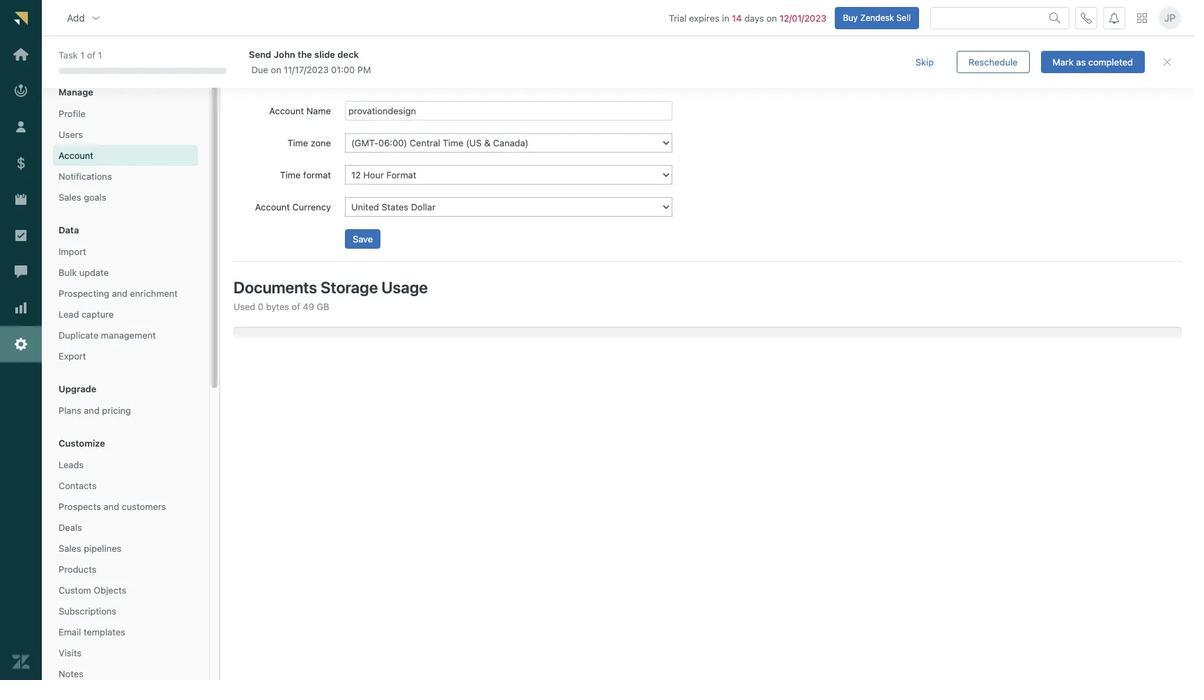 Task type: locate. For each thing, give the bounding box(es) containing it.
data
[[59, 224, 79, 236]]

slide
[[314, 49, 335, 60]]

task
[[59, 50, 78, 61]]

of right task
[[87, 50, 95, 61]]

skip button
[[904, 51, 946, 73]]

custom objects link
[[53, 581, 198, 599]]

buy
[[843, 12, 858, 23]]

notes link
[[53, 665, 198, 680]]

products link
[[53, 560, 198, 579]]

deck
[[338, 49, 359, 60]]

contacts
[[59, 480, 97, 491]]

profile link
[[53, 105, 198, 123]]

prospecting and enrichment link
[[53, 284, 198, 303]]

zone
[[311, 137, 331, 149]]

Account Name text field
[[345, 101, 673, 121]]

storage
[[321, 278, 378, 297]]

prospecting and enrichment
[[59, 288, 178, 299]]

account left 'currency'
[[255, 201, 290, 213]]

on right due
[[271, 64, 281, 75]]

bell image
[[1109, 12, 1120, 23]]

of left 49
[[292, 301, 300, 312]]

11/17/2023
[[284, 64, 329, 75]]

on
[[767, 12, 777, 23], [271, 64, 281, 75]]

deals link
[[53, 519, 198, 537]]

send john the slide deck link
[[249, 48, 879, 61]]

0 vertical spatial and
[[112, 288, 128, 299]]

and right plans
[[84, 405, 100, 416]]

templates
[[84, 627, 125, 638]]

john
[[274, 49, 295, 60]]

and
[[112, 288, 128, 299], [84, 405, 100, 416], [104, 501, 119, 512]]

0 horizontal spatial on
[[271, 64, 281, 75]]

2 vertical spatial and
[[104, 501, 119, 512]]

in
[[722, 12, 729, 23]]

account name
[[269, 105, 331, 116]]

1 vertical spatial on
[[271, 64, 281, 75]]

sales down deals
[[59, 543, 81, 554]]

time for time format
[[280, 169, 301, 181]]

buy zendesk sell
[[843, 12, 911, 23]]

documents storage usage used 0 bytes of 49 gb
[[233, 278, 428, 312]]

1 vertical spatial sales
[[59, 543, 81, 554]]

1 horizontal spatial on
[[767, 12, 777, 23]]

and down contacts link
[[104, 501, 119, 512]]

reschedule
[[969, 56, 1018, 67]]

time left 'zone' in the top left of the page
[[287, 137, 308, 149]]

1 vertical spatial time
[[280, 169, 301, 181]]

subscriptions link
[[53, 602, 198, 620]]

profile
[[59, 108, 86, 119]]

0 vertical spatial time
[[287, 137, 308, 149]]

gb
[[317, 301, 329, 312]]

calls image
[[1081, 12, 1092, 23]]

save
[[353, 234, 373, 245]]

sales for sales pipelines
[[59, 543, 81, 554]]

0 horizontal spatial 1
[[80, 50, 84, 61]]

custom objects
[[59, 585, 126, 596]]

49
[[303, 301, 314, 312]]

documents
[[233, 278, 317, 297]]

bulk update
[[59, 267, 109, 278]]

1 horizontal spatial 1
[[98, 50, 102, 61]]

on inside send john the slide deck due on 11/17/2023 01:00 pm
[[271, 64, 281, 75]]

notifications link
[[53, 167, 198, 186]]

duplicate management
[[59, 330, 156, 341]]

sales
[[59, 192, 81, 203], [59, 543, 81, 554]]

management
[[101, 330, 156, 341]]

pricing
[[102, 405, 131, 416]]

bytes
[[266, 301, 289, 312]]

account currency
[[255, 201, 331, 213]]

deals
[[59, 522, 82, 533]]

users
[[59, 129, 83, 140]]

2 sales from the top
[[59, 543, 81, 554]]

days
[[744, 12, 764, 23]]

enrichment
[[130, 288, 178, 299]]

and for prospecting
[[112, 288, 128, 299]]

format
[[303, 169, 331, 181]]

time left format
[[280, 169, 301, 181]]

sales left goals
[[59, 192, 81, 203]]

1 sales from the top
[[59, 192, 81, 203]]

lead capture link
[[53, 305, 198, 324]]

bulk update link
[[53, 263, 198, 282]]

1 horizontal spatial of
[[292, 301, 300, 312]]

None field
[[79, 52, 189, 65]]

and down bulk update link
[[112, 288, 128, 299]]

1 vertical spatial of
[[292, 301, 300, 312]]

jp
[[1164, 12, 1176, 24]]

leads link
[[53, 456, 198, 474]]

0 vertical spatial sales
[[59, 192, 81, 203]]

account
[[233, 52, 294, 71], [269, 105, 304, 116], [59, 150, 93, 161], [255, 201, 290, 213]]

bulk
[[59, 267, 77, 278]]

0 horizontal spatial of
[[87, 50, 95, 61]]

1 vertical spatial and
[[84, 405, 100, 416]]

0 vertical spatial of
[[87, 50, 95, 61]]

sales pipelines
[[59, 543, 121, 554]]

customers
[[122, 501, 166, 512]]

trial expires in 14 days on 12/01/2023
[[669, 12, 827, 23]]

prospects and customers
[[59, 501, 166, 512]]

save button
[[345, 229, 381, 249]]

duplicate management link
[[53, 326, 198, 344]]

account link
[[53, 146, 198, 165]]

reschedule button
[[957, 51, 1030, 73]]

and for prospects
[[104, 501, 119, 512]]

on right days
[[767, 12, 777, 23]]

0 vertical spatial on
[[767, 12, 777, 23]]

zendesk image
[[12, 653, 30, 671]]

zendesk products image
[[1137, 13, 1147, 23]]



Task type: vqa. For each thing, say whether or not it's contained in the screenshot.
the overflow vertical fill image
no



Task type: describe. For each thing, give the bounding box(es) containing it.
2 1 from the left
[[98, 50, 102, 61]]

time zone
[[287, 137, 331, 149]]

mark as completed button
[[1041, 51, 1145, 73]]

mark
[[1053, 56, 1074, 67]]

and for plans
[[84, 405, 100, 416]]

plans
[[59, 405, 81, 416]]

time format
[[280, 169, 331, 181]]

plans and pricing link
[[53, 401, 198, 420]]

plans and pricing
[[59, 405, 131, 416]]

subscriptions
[[59, 606, 116, 617]]

visits
[[59, 647, 81, 659]]

capture
[[81, 309, 114, 320]]

email templates link
[[53, 623, 198, 641]]

account left the
[[233, 52, 294, 71]]

upgrade
[[59, 383, 96, 395]]

zendesk
[[860, 12, 894, 23]]

custom
[[59, 585, 91, 596]]

export
[[59, 351, 86, 362]]

export link
[[53, 347, 198, 365]]

0
[[258, 301, 264, 312]]

of inside documents storage usage used 0 bytes of 49 gb
[[292, 301, 300, 312]]

users link
[[53, 125, 198, 144]]

prospects and customers link
[[53, 498, 198, 516]]

manage
[[59, 86, 93, 98]]

time for time zone
[[287, 137, 308, 149]]

prospecting
[[59, 288, 109, 299]]

trial
[[669, 12, 687, 23]]

1 1 from the left
[[80, 50, 84, 61]]

expires
[[689, 12, 720, 23]]

import
[[59, 246, 86, 257]]

skip
[[916, 56, 934, 67]]

the
[[298, 49, 312, 60]]

add button
[[56, 4, 113, 32]]

completed
[[1088, 56, 1133, 67]]

sales for sales goals
[[59, 192, 81, 203]]

14
[[732, 12, 742, 23]]

products
[[59, 564, 97, 575]]

sell
[[897, 12, 911, 23]]

lead capture
[[59, 309, 114, 320]]

customize
[[59, 438, 105, 449]]

send john the slide deck due on 11/17/2023 01:00 pm
[[249, 49, 371, 75]]

name
[[306, 105, 331, 116]]

email templates
[[59, 627, 125, 638]]

prospects
[[59, 501, 101, 512]]

chevron down image
[[90, 12, 102, 23]]

search image
[[1050, 12, 1061, 23]]

duplicate
[[59, 330, 98, 341]]

account left name
[[269, 105, 304, 116]]

notes
[[59, 668, 83, 679]]

sales pipelines link
[[53, 539, 198, 558]]

notifications
[[59, 171, 112, 182]]

usage
[[381, 278, 428, 297]]

cancel image
[[1162, 56, 1173, 68]]

import link
[[53, 243, 198, 261]]

account down users
[[59, 150, 93, 161]]

01:00
[[331, 64, 355, 75]]

goals
[[84, 192, 106, 203]]

visits link
[[53, 644, 198, 662]]

12/01/2023
[[780, 12, 827, 23]]

jp button
[[1159, 7, 1181, 29]]

used
[[233, 301, 255, 312]]

buy zendesk sell button
[[835, 7, 919, 29]]

pipelines
[[84, 543, 121, 554]]

task 1 of 1
[[59, 50, 102, 61]]

send
[[249, 49, 271, 60]]

pm
[[357, 64, 371, 75]]

sales goals link
[[53, 188, 198, 206]]

lead
[[59, 309, 79, 320]]

objects
[[94, 585, 126, 596]]

leads
[[59, 459, 84, 470]]

email
[[59, 627, 81, 638]]

mark as completed
[[1053, 56, 1133, 67]]

as
[[1076, 56, 1086, 67]]



